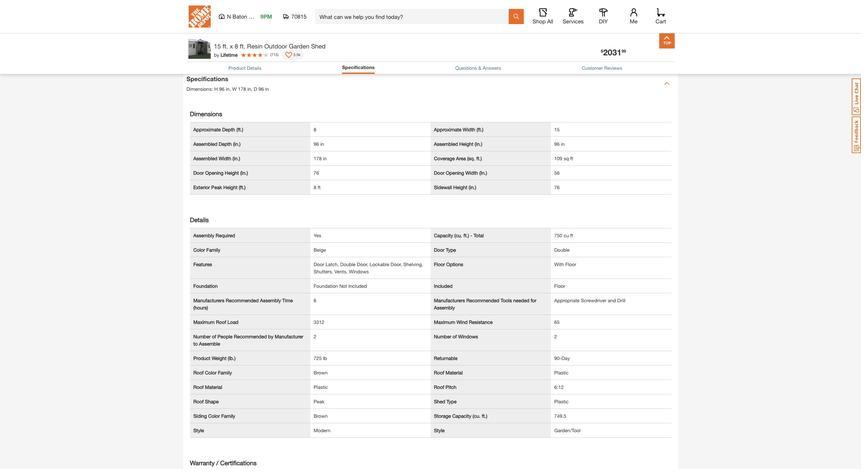 Task type: vqa. For each thing, say whether or not it's contained in the screenshot.
first 'Outdoor Storage'
no



Task type: describe. For each thing, give the bounding box(es) containing it.
(in.) for door opening width (in.)
[[480, 170, 487, 176]]

me button
[[623, 8, 645, 25]]

assembly required
[[193, 232, 235, 238]]

garden/tool
[[554, 427, 581, 433]]

8 ft
[[314, 184, 321, 190]]

storage
[[434, 413, 451, 419]]

with
[[554, 261, 564, 267]]

certifications
[[220, 459, 257, 466]]

height up exterior peak height (ft.)
[[225, 170, 239, 176]]

1 vertical spatial plastic
[[314, 384, 328, 390]]

assembled depth (in.)
[[193, 141, 241, 147]]

warranty
[[190, 459, 215, 466]]

height down door opening width (in.)
[[453, 184, 468, 190]]

(sq.
[[467, 155, 475, 161]]

8 for 8 ft
[[314, 184, 316, 190]]

sidewall height (in.)
[[434, 184, 476, 190]]

door opening width (in.)
[[434, 170, 487, 176]]

(ft.) for approximate width (ft.)
[[477, 126, 484, 132]]

approximate width (ft.)
[[434, 126, 484, 132]]

96 right h
[[219, 86, 225, 92]]

1 , from the left
[[230, 86, 231, 92]]

2 2 from the left
[[554, 333, 557, 339]]

1 style from the left
[[193, 427, 204, 433]]

capacity (cu. ft.) - total
[[434, 232, 484, 238]]

109
[[554, 155, 563, 161]]

6:12
[[554, 384, 564, 390]]

0 vertical spatial capacity
[[434, 232, 453, 238]]

sq
[[564, 155, 569, 161]]

(in.) for door opening height (in.)
[[240, 170, 248, 176]]

of for people
[[212, 333, 216, 339]]

manufacturers recommended assembly time (hours)
[[193, 297, 293, 310]]

reviews
[[604, 65, 622, 71]]

assembled height (in.)
[[434, 141, 482, 147]]

diy
[[599, 18, 608, 24]]

65
[[554, 319, 560, 325]]

70815 button
[[283, 13, 307, 20]]

plastic for roof material
[[554, 370, 569, 375]]

1 horizontal spatial material
[[446, 370, 463, 375]]

resistance
[[469, 319, 493, 325]]

floor right 'with'
[[566, 261, 577, 267]]

1 vertical spatial ft
[[318, 184, 321, 190]]

shelving,
[[403, 261, 423, 267]]

1 horizontal spatial peak
[[314, 398, 325, 404]]

number of people recommended by manufacturer to assemble
[[193, 333, 303, 346]]

shop all
[[533, 18, 553, 24]]

(in.) for assembled depth (in.)
[[233, 141, 241, 147]]

0 vertical spatial family
[[206, 247, 220, 253]]

0 vertical spatial color
[[193, 247, 205, 253]]

windows inside door latch, double door, lockable door, shelving, shutters, vents, windows
[[349, 268, 369, 274]]

beige
[[314, 247, 326, 253]]

manufacturers for manufacturers recommended assembly time (hours)
[[193, 297, 224, 303]]

by inside number of people recommended by manufacturer to assemble
[[268, 333, 274, 339]]

door for door opening height (in.)
[[193, 170, 204, 176]]

family for siding
[[221, 413, 235, 419]]

)
[[278, 52, 279, 57]]

door opening height (in.)
[[193, 170, 248, 176]]

drill
[[618, 297, 626, 303]]

1 door, from the left
[[357, 261, 368, 267]]

70815
[[291, 13, 307, 20]]

1 vertical spatial shed
[[434, 398, 445, 404]]

lb
[[323, 355, 327, 361]]

roof left the pitch
[[434, 384, 444, 390]]

ft for capacity (cu. ft.) - total
[[570, 232, 573, 238]]

foundation for foundation
[[193, 283, 218, 289]]

0 horizontal spatial 76
[[314, 170, 319, 176]]

lifetime
[[221, 52, 238, 58]]

1 ft. from the left
[[223, 42, 228, 50]]

all
[[547, 18, 553, 24]]

with floor
[[554, 261, 577, 267]]

0 vertical spatial 8
[[235, 42, 238, 50]]

customer reviews
[[582, 65, 622, 71]]

roof color family
[[193, 370, 232, 375]]

services button
[[562, 8, 584, 25]]

shed type
[[434, 398, 457, 404]]

lockable
[[370, 261, 389, 267]]

dimensions:
[[187, 86, 213, 92]]

approximate depth (ft.)
[[193, 126, 243, 132]]

1 vertical spatial roof material
[[193, 384, 222, 390]]

ft for coverage area (sq. ft.)
[[570, 155, 573, 161]]

1 vertical spatial material
[[205, 384, 222, 390]]

live chat image
[[852, 78, 861, 115]]

california residents
[[205, 36, 247, 42]]

door type
[[434, 247, 456, 253]]

return
[[205, 24, 220, 30]]

1 included from the left
[[349, 283, 367, 289]]

96 up 109
[[554, 141, 560, 147]]

height down door opening height (in.)
[[223, 184, 238, 190]]

715
[[271, 52, 278, 57]]

number for number of windows
[[434, 333, 451, 339]]

725
[[314, 355, 322, 361]]

sidewall
[[434, 184, 452, 190]]

not
[[339, 283, 347, 289]]

1 vertical spatial capacity
[[452, 413, 471, 419]]

2031
[[603, 47, 622, 57]]

0 horizontal spatial assembly
[[193, 232, 214, 238]]

( 715 )
[[270, 52, 279, 57]]

109 sq ft
[[554, 155, 573, 161]]

maximum for maximum roof load
[[193, 319, 215, 325]]

depth for assembled
[[219, 141, 232, 147]]

90-day
[[554, 355, 570, 361]]

opening for width
[[446, 170, 464, 176]]

2 included from the left
[[434, 283, 453, 289]]

assembly inside manufacturers recommended tools needed for assembly
[[434, 305, 455, 310]]

749.5
[[554, 413, 567, 419]]

roof up the roof pitch
[[434, 370, 444, 375]]

double inside door latch, double door, lockable door, shelving, shutters, vents, windows
[[340, 261, 356, 267]]

appropriate
[[554, 297, 580, 303]]

0 horizontal spatial shed
[[311, 42, 326, 50]]

door for door type
[[434, 247, 445, 253]]

tools
[[501, 297, 512, 303]]

residents
[[227, 36, 247, 42]]

to
[[193, 341, 198, 346]]

features
[[193, 261, 212, 267]]

questions & answers
[[455, 65, 501, 71]]

door latch, double door, lockable door, shelving, shutters, vents, windows
[[314, 261, 423, 274]]

foundation not included
[[314, 283, 367, 289]]

15 for 15
[[554, 126, 560, 132]]

number for number of people recommended by manufacturer to assemble
[[193, 333, 211, 339]]

product image image
[[188, 36, 211, 59]]

shape
[[205, 398, 219, 404]]

siding
[[193, 413, 207, 419]]

a
[[243, 12, 246, 18]]

color family
[[193, 247, 220, 253]]

yes
[[314, 232, 321, 238]]

assembled width (in.)
[[193, 155, 240, 161]]

cart
[[656, 18, 666, 24]]

750
[[554, 232, 563, 238]]

6
[[314, 297, 316, 303]]

area
[[456, 155, 466, 161]]

d
[[254, 86, 257, 92]]

(in.) for assembled height (in.)
[[475, 141, 482, 147]]

90-
[[554, 355, 562, 361]]

returnable
[[434, 355, 458, 361]]

answers
[[483, 65, 501, 71]]

1 96 in from the left
[[314, 141, 324, 147]]

appropriate screwdriver and drill
[[554, 297, 626, 303]]

1 horizontal spatial details
[[247, 65, 262, 71]]

floor for floor options
[[434, 261, 445, 267]]

load
[[260, 12, 269, 18]]

$
[[601, 48, 603, 54]]

3.5k
[[293, 52, 301, 57]]

options
[[446, 261, 463, 267]]

shop all button
[[532, 8, 554, 25]]

of for windows
[[453, 333, 457, 339]]



Task type: locate. For each thing, give the bounding box(es) containing it.
0 vertical spatial roof material
[[434, 370, 463, 375]]

2 vertical spatial family
[[221, 413, 235, 419]]

of inside number of people recommended by manufacturer to assemble
[[212, 333, 216, 339]]

floor up the appropriate
[[554, 283, 565, 289]]

1 foundation from the left
[[193, 283, 218, 289]]

siding color family
[[193, 413, 235, 419]]

, left w
[[230, 86, 231, 92]]

roof
[[216, 319, 226, 325], [193, 370, 204, 375], [434, 370, 444, 375], [193, 384, 204, 390], [434, 384, 444, 390], [193, 398, 204, 404]]

maximum roof load
[[193, 319, 238, 325]]

assembled for assembled width (in.)
[[193, 155, 217, 161]]

plastic up 749.5
[[554, 398, 569, 404]]

manufacturers inside manufacturers recommended tools needed for assembly
[[434, 297, 465, 303]]

2 vertical spatial ft
[[570, 232, 573, 238]]

maximum left wind
[[434, 319, 455, 325]]

details up the assembly required
[[190, 216, 209, 223]]

color for siding
[[208, 413, 220, 419]]

1 vertical spatial (cu.
[[473, 413, 481, 419]]

ft. left x on the top left of page
[[223, 42, 228, 50]]

not
[[218, 12, 225, 18]]

brown up modern
[[314, 413, 328, 419]]

recommended for tools
[[466, 297, 500, 303]]

width
[[463, 126, 476, 132], [219, 155, 231, 161], [466, 170, 478, 176]]

0 horizontal spatial ft.
[[223, 42, 228, 50]]

0 vertical spatial assembly
[[193, 232, 214, 238]]

1 vertical spatial peak
[[314, 398, 325, 404]]

roof material up roof shape
[[193, 384, 222, 390]]

warranty / certifications
[[190, 459, 257, 466]]

day
[[562, 355, 570, 361]]

depth down approximate depth (ft.)
[[219, 141, 232, 147]]

0 vertical spatial ft.)
[[477, 155, 482, 161]]

door for door latch, double door, lockable door, shelving, shutters, vents, windows
[[314, 261, 324, 267]]

1 horizontal spatial 96 in
[[554, 141, 565, 147]]

width for assembled
[[219, 155, 231, 161]]

maximum
[[193, 319, 215, 325], [434, 319, 455, 325]]

2 vertical spatial plastic
[[554, 398, 569, 404]]

3.5k button
[[282, 50, 304, 60]]

0 horizontal spatial details
[[190, 216, 209, 223]]

/
[[216, 459, 219, 466]]

recommended up resistance
[[466, 297, 500, 303]]

96 in
[[314, 141, 324, 147], [554, 141, 565, 147]]

door up 'floor options'
[[434, 247, 445, 253]]

2 ft. from the left
[[240, 42, 245, 50]]

0 vertical spatial brown
[[314, 370, 328, 375]]

(in.) up exterior peak height (ft.)
[[240, 170, 248, 176]]

(
[[270, 52, 271, 57]]

178 up 8 ft
[[314, 155, 322, 161]]

n baton rouge
[[227, 13, 265, 20]]

(in.) for assembled width (in.)
[[233, 155, 240, 161]]

recommended inside manufacturers recommended tools needed for assembly
[[466, 297, 500, 303]]

recommended for assembly
[[226, 297, 259, 303]]

15 ft. x 8 ft. resin outdoor garden shed
[[214, 42, 326, 50]]

2 of from the left
[[453, 333, 457, 339]]

1 horizontal spatial style
[[434, 427, 445, 433]]

(in.) down coverage area (sq. ft.)
[[480, 170, 487, 176]]

number of windows
[[434, 333, 478, 339]]

0 vertical spatial type
[[446, 247, 456, 253]]

(lb.)
[[228, 355, 236, 361]]

roof material down returnable
[[434, 370, 463, 375]]

0 horizontal spatial product
[[193, 355, 210, 361]]

178 right w
[[238, 86, 246, 92]]

product down lifetime
[[229, 65, 246, 71]]

76
[[314, 170, 319, 176], [554, 184, 560, 190]]

8 for 8
[[314, 126, 316, 132]]

roof up roof shape
[[193, 384, 204, 390]]

What can we help you find today? search field
[[320, 9, 508, 24]]

2 96 in from the left
[[554, 141, 565, 147]]

(ft.) up assembled depth (in.)
[[237, 126, 243, 132]]

2 number from the left
[[434, 333, 451, 339]]

depth up assembled depth (in.)
[[222, 126, 235, 132]]

by left lifetime
[[214, 52, 219, 58]]

included right not
[[349, 283, 367, 289]]

roof pitch
[[434, 384, 457, 390]]

assembled for assembled height (in.)
[[434, 141, 458, 147]]

style down siding
[[193, 427, 204, 433]]

pitch
[[446, 384, 457, 390]]

door up shutters,
[[314, 261, 324, 267]]

0 vertical spatial (cu.
[[455, 232, 462, 238]]

garden
[[289, 42, 309, 50]]

opening for height
[[205, 170, 224, 176]]

specifications for specifications
[[342, 64, 375, 70]]

return policy link
[[205, 24, 234, 30]]

specifications for specifications dimensions: h 96 in , w 178 in , d 96 in
[[187, 75, 228, 83]]

family right siding
[[221, 413, 235, 419]]

1 horizontal spatial ,
[[251, 86, 253, 92]]

0 horizontal spatial maximum
[[193, 319, 215, 325]]

178 inside specifications dimensions: h 96 in , w 178 in , d 96 in
[[238, 86, 246, 92]]

0 horizontal spatial of
[[212, 333, 216, 339]]

(ft.) up the assembled height (in.)
[[477, 126, 484, 132]]

1 horizontal spatial 178
[[314, 155, 322, 161]]

2 , from the left
[[251, 86, 253, 92]]

0 vertical spatial shed
[[311, 42, 326, 50]]

1 2 from the left
[[314, 333, 316, 339]]

recommended down the load
[[234, 333, 267, 339]]

1 vertical spatial assembly
[[260, 297, 281, 303]]

0 horizontal spatial approximate
[[193, 126, 221, 132]]

details up d
[[247, 65, 262, 71]]

1 horizontal spatial assembly
[[260, 297, 281, 303]]

1 horizontal spatial manufacturers
[[434, 297, 465, 303]]

0 horizontal spatial 2
[[314, 333, 316, 339]]

number inside number of people recommended by manufacturer to assemble
[[193, 333, 211, 339]]

recommended up the load
[[226, 297, 259, 303]]

include
[[226, 12, 242, 18]]

number up to
[[193, 333, 211, 339]]

(ft.)
[[237, 126, 243, 132], [477, 126, 484, 132], [239, 184, 246, 190]]

maximum for maximum wind resistance
[[434, 319, 455, 325]]

1 number from the left
[[193, 333, 211, 339]]

foundation down shutters,
[[314, 283, 338, 289]]

by left manufacturer
[[268, 333, 274, 339]]

brown down 725 lb
[[314, 370, 328, 375]]

opening
[[205, 170, 224, 176], [446, 170, 464, 176]]

1 vertical spatial double
[[340, 261, 356, 267]]

&
[[479, 65, 482, 71]]

1 opening from the left
[[205, 170, 224, 176]]

(cu. left -
[[455, 232, 462, 238]]

opening down the assembled width (in.)
[[205, 170, 224, 176]]

ft
[[570, 155, 573, 161], [318, 184, 321, 190], [570, 232, 573, 238]]

roof down product weight (lb.)
[[193, 370, 204, 375]]

type for door type
[[446, 247, 456, 253]]

1 horizontal spatial door,
[[391, 261, 402, 267]]

assembly up "color family"
[[193, 232, 214, 238]]

ft.) for (sq.
[[477, 155, 482, 161]]

0 vertical spatial double
[[554, 247, 570, 253]]

2 foundation from the left
[[314, 283, 338, 289]]

1 vertical spatial windows
[[458, 333, 478, 339]]

people
[[218, 333, 233, 339]]

manufacturer
[[275, 333, 303, 339]]

1 vertical spatial depth
[[219, 141, 232, 147]]

width for approximate
[[463, 126, 476, 132]]

manufacturers
[[193, 297, 224, 303], [434, 297, 465, 303]]

windows down maximum wind resistance
[[458, 333, 478, 339]]

diy button
[[593, 8, 615, 25]]

door,
[[357, 261, 368, 267], [391, 261, 402, 267]]

type down the pitch
[[447, 398, 457, 404]]

(ft.) down door opening height (in.)
[[239, 184, 246, 190]]

2 opening from the left
[[446, 170, 464, 176]]

0 vertical spatial specifications
[[342, 64, 375, 70]]

0 horizontal spatial (in.)
[[240, 170, 248, 176]]

color for roof
[[205, 370, 217, 375]]

1 horizontal spatial opening
[[446, 170, 464, 176]]

of down wind
[[453, 333, 457, 339]]

99
[[622, 48, 626, 54]]

specifications inside specifications dimensions: h 96 in , w 178 in , d 96 in
[[187, 75, 228, 83]]

caret image
[[664, 81, 670, 86]]

0 horizontal spatial manufacturers
[[193, 297, 224, 303]]

(cu. right storage
[[473, 413, 481, 419]]

roof material
[[434, 370, 463, 375], [193, 384, 222, 390]]

latch,
[[326, 261, 339, 267]]

kit
[[270, 12, 276, 18]]

1 vertical spatial brown
[[314, 413, 328, 419]]

56
[[554, 170, 560, 176]]

recommended inside manufacturers recommended assembly time (hours)
[[226, 297, 259, 303]]

2 vertical spatial width
[[466, 170, 478, 176]]

1 horizontal spatial ft.
[[240, 42, 245, 50]]

assembly left time
[[260, 297, 281, 303]]

1 horizontal spatial number
[[434, 333, 451, 339]]

customer
[[582, 65, 603, 71]]

2 maximum from the left
[[434, 319, 455, 325]]

2 manufacturers from the left
[[434, 297, 465, 303]]

1 horizontal spatial shed
[[434, 398, 445, 404]]

1 horizontal spatial approximate
[[434, 126, 462, 132]]

height up (sq.
[[459, 141, 474, 147]]

1 horizontal spatial by
[[268, 333, 274, 339]]

, left d
[[251, 86, 253, 92]]

material up the pitch
[[446, 370, 463, 375]]

manufacturers inside manufacturers recommended assembly time (hours)
[[193, 297, 224, 303]]

h
[[214, 86, 218, 92]]

15 for 15 ft. x 8 ft. resin outdoor garden shed
[[214, 42, 221, 50]]

floor options
[[434, 261, 463, 267]]

product
[[229, 65, 246, 71], [193, 355, 210, 361]]

0 horizontal spatial door,
[[357, 261, 368, 267]]

1 horizontal spatial windows
[[458, 333, 478, 339]]

approximate up the assembled height (in.)
[[434, 126, 462, 132]]

1 vertical spatial by
[[268, 333, 274, 339]]

plastic for shed type
[[554, 398, 569, 404]]

door, right lockable
[[391, 261, 402, 267]]

1 approximate from the left
[[193, 126, 221, 132]]

0 horizontal spatial double
[[340, 261, 356, 267]]

1 vertical spatial 8
[[314, 126, 316, 132]]

1 vertical spatial 76
[[554, 184, 560, 190]]

1 vertical spatial width
[[219, 155, 231, 161]]

resin
[[247, 42, 263, 50]]

2 approximate from the left
[[434, 126, 462, 132]]

type for shed type
[[447, 398, 457, 404]]

3312
[[314, 319, 324, 325]]

1 horizontal spatial maximum
[[434, 319, 455, 325]]

1 manufacturers from the left
[[193, 297, 224, 303]]

storage capacity (cu. ft.)
[[434, 413, 488, 419]]

exterior peak height (ft.)
[[193, 184, 246, 190]]

2 down 65
[[554, 333, 557, 339]]

manufacturers recommended tools needed for assembly
[[434, 297, 537, 310]]

floor left the options
[[434, 261, 445, 267]]

2 vertical spatial 8
[[314, 184, 316, 190]]

1 horizontal spatial product
[[229, 65, 246, 71]]

1 vertical spatial type
[[447, 398, 457, 404]]

96 right d
[[259, 86, 264, 92]]

plastic down 90-day
[[554, 370, 569, 375]]

15 down california
[[214, 42, 221, 50]]

style down storage
[[434, 427, 445, 433]]

screwdriver
[[581, 297, 607, 303]]

required
[[216, 232, 235, 238]]

ft right sq
[[570, 155, 573, 161]]

0 vertical spatial plastic
[[554, 370, 569, 375]]

1 horizontal spatial roof material
[[434, 370, 463, 375]]

2 door, from the left
[[391, 261, 402, 267]]

2 (in.) from the left
[[480, 170, 487, 176]]

assembled down assembled depth (in.)
[[193, 155, 217, 161]]

brown for siding color family
[[314, 413, 328, 419]]

0 horizontal spatial foundation
[[193, 283, 218, 289]]

2 horizontal spatial assembly
[[434, 305, 455, 310]]

product details
[[229, 65, 262, 71]]

1 vertical spatial 15
[[554, 126, 560, 132]]

details
[[247, 65, 262, 71], [190, 216, 209, 223]]

assembled up coverage
[[434, 141, 458, 147]]

2 brown from the top
[[314, 413, 328, 419]]

(in.)
[[233, 141, 241, 147], [475, 141, 482, 147], [233, 155, 240, 161], [469, 184, 476, 190]]

assembled for assembled depth (in.)
[[193, 141, 217, 147]]

0 horizontal spatial 178
[[238, 86, 246, 92]]

needed
[[513, 297, 530, 303]]

1 horizontal spatial included
[[434, 283, 453, 289]]

product down to
[[193, 355, 210, 361]]

color down product weight (lb.)
[[205, 370, 217, 375]]

0 horizontal spatial included
[[349, 283, 367, 289]]

1 vertical spatial details
[[190, 216, 209, 223]]

services
[[563, 18, 584, 24]]

0 vertical spatial peak
[[211, 184, 222, 190]]

1 vertical spatial ft.)
[[464, 232, 469, 238]]

manufacturers up (hours)
[[193, 297, 224, 303]]

floor for floor
[[554, 283, 565, 289]]

double down 750 cu ft
[[554, 247, 570, 253]]

2 down 3312
[[314, 333, 316, 339]]

0 vertical spatial by
[[214, 52, 219, 58]]

ft.
[[223, 42, 228, 50], [240, 42, 245, 50]]

approximate down dimensions
[[193, 126, 221, 132]]

dimensions
[[190, 110, 222, 117]]

windows
[[349, 268, 369, 274], [458, 333, 478, 339]]

8 right x on the top left of page
[[235, 42, 238, 50]]

questions
[[455, 65, 477, 71]]

the home depot logo image
[[189, 6, 211, 28]]

manufacturers for manufacturers recommended tools needed for assembly
[[434, 297, 465, 303]]

1 horizontal spatial (in.)
[[480, 170, 487, 176]]

approximate for approximate width (ft.)
[[434, 126, 462, 132]]

0 horizontal spatial by
[[214, 52, 219, 58]]

1 vertical spatial product
[[193, 355, 210, 361]]

color right siding
[[208, 413, 220, 419]]

0 vertical spatial ft
[[570, 155, 573, 161]]

recommended inside number of people recommended by manufacturer to assemble
[[234, 333, 267, 339]]

1 maximum from the left
[[193, 319, 215, 325]]

assemble
[[199, 341, 220, 346]]

assembly inside manufacturers recommended assembly time (hours)
[[260, 297, 281, 303]]

number up returnable
[[434, 333, 451, 339]]

family for roof
[[218, 370, 232, 375]]

0 horizontal spatial roof material
[[193, 384, 222, 390]]

1 horizontal spatial foundation
[[314, 283, 338, 289]]

roof shape
[[193, 398, 219, 404]]

w
[[232, 86, 237, 92]]

1 vertical spatial family
[[218, 370, 232, 375]]

ft.) for (cu.
[[482, 413, 488, 419]]

0 vertical spatial windows
[[349, 268, 369, 274]]

top button
[[659, 33, 675, 48]]

2 style from the left
[[434, 427, 445, 433]]

0 horizontal spatial windows
[[349, 268, 369, 274]]

96 in up 178 in
[[314, 141, 324, 147]]

$ 2031 99
[[601, 47, 626, 57]]

door for door opening width (in.)
[[434, 170, 445, 176]]

0 horizontal spatial number
[[193, 333, 211, 339]]

assembly up maximum wind resistance
[[434, 305, 455, 310]]

1 horizontal spatial of
[[453, 333, 457, 339]]

8 up 178 in
[[314, 126, 316, 132]]

9pm
[[260, 13, 272, 20]]

foundation down features
[[193, 283, 218, 289]]

peak up modern
[[314, 398, 325, 404]]

material down roof color family
[[205, 384, 222, 390]]

product for product weight (lb.)
[[193, 355, 210, 361]]

8 down 178 in
[[314, 184, 316, 190]]

color up features
[[193, 247, 205, 253]]

96 in up 109
[[554, 141, 565, 147]]

0 horizontal spatial opening
[[205, 170, 224, 176]]

maximum down (hours)
[[193, 319, 215, 325]]

0 horizontal spatial specifications
[[187, 75, 228, 83]]

1 horizontal spatial double
[[554, 247, 570, 253]]

approximate for approximate depth (ft.)
[[193, 126, 221, 132]]

ft right cu
[[570, 232, 573, 238]]

0 vertical spatial 76
[[314, 170, 319, 176]]

roof left the load
[[216, 319, 226, 325]]

(in.) down approximate depth (ft.)
[[233, 141, 241, 147]]

96 up 178 in
[[314, 141, 319, 147]]

foundation for foundation not included
[[314, 283, 338, 289]]

ft down 178 in
[[318, 184, 321, 190]]

1 (in.) from the left
[[240, 170, 248, 176]]

(in.) for sidewall height (in.)
[[469, 184, 476, 190]]

roof left shape
[[193, 398, 204, 404]]

return policy
[[205, 24, 234, 30]]

capacity
[[434, 232, 453, 238], [452, 413, 471, 419]]

width up door opening height (in.)
[[219, 155, 231, 161]]

(ft.) for approximate depth (ft.)
[[237, 126, 243, 132]]

plastic down 725 lb
[[314, 384, 328, 390]]

family down weight at the left of page
[[218, 370, 232, 375]]

display image
[[286, 52, 292, 59]]

brown for roof color family
[[314, 370, 328, 375]]

feedback link image
[[852, 116, 861, 153]]

door inside door latch, double door, lockable door, shelving, shutters, vents, windows
[[314, 261, 324, 267]]

by lifetime
[[214, 52, 238, 58]]

family down the assembly required
[[206, 247, 220, 253]]

1 horizontal spatial 76
[[554, 184, 560, 190]]

-
[[471, 232, 472, 238]]

assembled
[[193, 141, 217, 147], [434, 141, 458, 147], [193, 155, 217, 161]]

capacity up the door type
[[434, 232, 453, 238]]

door up exterior
[[193, 170, 204, 176]]

0 vertical spatial depth
[[222, 126, 235, 132]]

assembled up the assembled width (in.)
[[193, 141, 217, 147]]

0 horizontal spatial ,
[[230, 86, 231, 92]]

for
[[531, 297, 537, 303]]

opening up "sidewall height (in.)" on the right of page
[[446, 170, 464, 176]]

1 brown from the top
[[314, 370, 328, 375]]

0 vertical spatial 178
[[238, 86, 246, 92]]

1 of from the left
[[212, 333, 216, 339]]

750 cu ft
[[554, 232, 573, 238]]

double up 'vents,'
[[340, 261, 356, 267]]

shed up storage
[[434, 398, 445, 404]]

(in.) up door opening height (in.)
[[233, 155, 240, 161]]

1 vertical spatial 178
[[314, 155, 322, 161]]

15 up 109
[[554, 126, 560, 132]]

type
[[446, 247, 456, 253], [447, 398, 457, 404]]

cu
[[564, 232, 569, 238]]

0 horizontal spatial material
[[205, 384, 222, 390]]

capacity right storage
[[452, 413, 471, 419]]

(in.) down door opening width (in.)
[[469, 184, 476, 190]]

(in.) up (sq.
[[475, 141, 482, 147]]

x
[[230, 42, 233, 50]]

depth for approximate
[[222, 126, 235, 132]]

approximate
[[193, 126, 221, 132], [434, 126, 462, 132]]

725 lb
[[314, 355, 327, 361]]

76 down 56
[[554, 184, 560, 190]]

specifications
[[342, 64, 375, 70], [187, 75, 228, 83]]

2 vertical spatial assembly
[[434, 305, 455, 310]]

product weight (lb.)
[[193, 355, 236, 361]]

n
[[227, 13, 231, 20]]

product for product details
[[229, 65, 246, 71]]

0 horizontal spatial 15
[[214, 42, 221, 50]]



